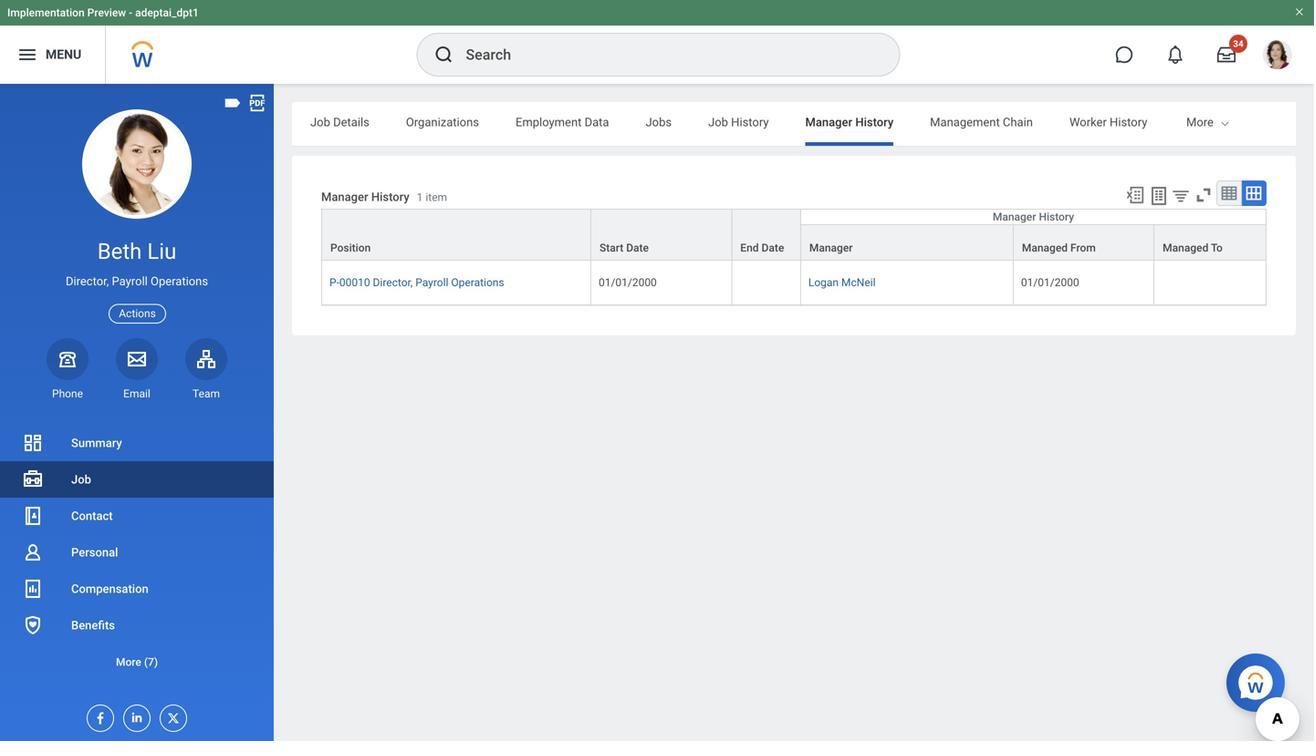 Task type: describe. For each thing, give the bounding box(es) containing it.
manager button
[[801, 225, 1013, 260]]

job image
[[22, 469, 44, 491]]

personal image
[[22, 542, 44, 564]]

table image
[[1220, 184, 1238, 203]]

row containing manager
[[321, 225, 1267, 261]]

team link
[[185, 338, 227, 401]]

team
[[193, 388, 220, 400]]

list containing summary
[[0, 425, 274, 681]]

managed from button
[[1014, 225, 1154, 260]]

row containing manager history
[[321, 209, 1267, 262]]

summary link
[[0, 425, 274, 462]]

operations inside row
[[451, 277, 504, 289]]

tab list containing job details
[[292, 102, 1314, 146]]

email
[[123, 388, 150, 400]]

close environment banner image
[[1294, 6, 1305, 17]]

(7)
[[144, 657, 158, 669]]

personal link
[[0, 535, 274, 571]]

liu
[[147, 239, 176, 265]]

more (7) button
[[0, 644, 274, 681]]

adeptai_dpt1
[[135, 6, 199, 19]]

2 cell from the left
[[1155, 261, 1267, 306]]

team beth liu element
[[185, 387, 227, 401]]

benefits link
[[0, 608, 274, 644]]

benefits image
[[22, 615, 44, 637]]

actions
[[119, 308, 156, 320]]

export to worksheets image
[[1148, 185, 1170, 207]]

phone button
[[47, 338, 89, 401]]

more (7) button
[[0, 652, 274, 674]]

managed to
[[1163, 242, 1223, 255]]

organizations
[[406, 115, 479, 129]]

date for start date
[[626, 242, 649, 255]]

manager history button
[[801, 210, 1266, 225]]

search image
[[433, 44, 455, 66]]

jobs
[[646, 115, 672, 129]]

export to excel image
[[1125, 185, 1145, 205]]

1
[[417, 191, 423, 204]]

job link
[[0, 462, 274, 498]]

view team image
[[195, 348, 217, 370]]

management chain
[[930, 115, 1033, 129]]

implementation
[[7, 6, 85, 19]]

summary
[[71, 437, 122, 450]]

timeline
[[1184, 115, 1229, 129]]

manager right job history
[[805, 115, 852, 129]]

compensation
[[71, 583, 149, 596]]

2 01/01/2000 from the left
[[1021, 277, 1079, 289]]

end
[[740, 242, 759, 255]]

item
[[426, 191, 447, 204]]

job history
[[708, 115, 769, 129]]

beth liu
[[97, 239, 176, 265]]

contact image
[[22, 506, 44, 527]]

job for job details
[[310, 115, 330, 129]]

history inside popup button
[[1039, 211, 1074, 224]]

start date
[[600, 242, 649, 255]]

payroll inside row
[[415, 277, 448, 289]]

worker history
[[1069, 115, 1147, 129]]

data
[[585, 115, 609, 129]]

additiona
[[1266, 115, 1314, 129]]

end date
[[740, 242, 784, 255]]

beth
[[97, 239, 142, 265]]

chain
[[1003, 115, 1033, 129]]

phone beth liu element
[[47, 387, 89, 401]]

notifications large image
[[1166, 46, 1184, 64]]

managed for managed from
[[1022, 242, 1068, 255]]

manager inside popup button
[[993, 211, 1036, 224]]

position column header
[[321, 209, 591, 262]]

payroll inside navigation pane region
[[112, 275, 148, 289]]

worker
[[1069, 115, 1107, 129]]

logan mcneil
[[808, 277, 876, 289]]

job details
[[310, 115, 369, 129]]

menu banner
[[0, 0, 1314, 84]]



Task type: locate. For each thing, give the bounding box(es) containing it.
menu
[[46, 47, 81, 62]]

0 horizontal spatial manager history
[[805, 115, 894, 129]]

phone image
[[55, 348, 80, 370]]

0 horizontal spatial director,
[[66, 275, 109, 289]]

p-00010 director, payroll operations link
[[329, 273, 504, 289]]

1 horizontal spatial cell
[[1155, 261, 1267, 306]]

employment
[[516, 115, 582, 129]]

0 horizontal spatial job
[[71, 473, 91, 487]]

1 horizontal spatial more
[[1186, 115, 1214, 129]]

managed
[[1022, 242, 1068, 255], [1163, 242, 1209, 255]]

0 horizontal spatial managed
[[1022, 242, 1068, 255]]

managed for managed to
[[1163, 242, 1209, 255]]

date right end
[[762, 242, 784, 255]]

0 horizontal spatial operations
[[151, 275, 208, 289]]

cell down to on the top of the page
[[1155, 261, 1267, 306]]

2 date from the left
[[762, 242, 784, 255]]

director, down beth
[[66, 275, 109, 289]]

mcneil
[[841, 277, 876, 289]]

view printable version (pdf) image
[[247, 93, 267, 113]]

managed left to on the top of the page
[[1163, 242, 1209, 255]]

preview
[[87, 6, 126, 19]]

details
[[333, 115, 369, 129]]

managed to button
[[1155, 225, 1266, 260]]

1 managed from the left
[[1022, 242, 1068, 255]]

contact link
[[0, 498, 274, 535]]

manager
[[805, 115, 852, 129], [321, 190, 368, 204], [993, 211, 1036, 224], [809, 242, 853, 255]]

list
[[0, 425, 274, 681]]

01/01/2000 down start date
[[599, 277, 657, 289]]

2 horizontal spatial job
[[708, 115, 728, 129]]

more down 34 button
[[1186, 115, 1214, 129]]

date right start
[[626, 242, 649, 255]]

job up contact
[[71, 473, 91, 487]]

history
[[731, 115, 769, 129], [855, 115, 894, 129], [1110, 115, 1147, 129], [371, 190, 409, 204], [1039, 211, 1074, 224]]

managed inside popup button
[[1022, 242, 1068, 255]]

0 vertical spatial manager history
[[805, 115, 894, 129]]

0 vertical spatial more
[[1186, 115, 1214, 129]]

row
[[321, 209, 1267, 262], [321, 225, 1267, 261], [321, 261, 1267, 306]]

end date button
[[732, 210, 800, 260]]

1 date from the left
[[626, 242, 649, 255]]

select to filter grid data image
[[1171, 186, 1191, 205]]

navigation pane region
[[0, 84, 274, 742]]

1 horizontal spatial job
[[310, 115, 330, 129]]

1 horizontal spatial payroll
[[415, 277, 448, 289]]

managed down manager history popup button
[[1022, 242, 1068, 255]]

logan mcneil link
[[808, 273, 876, 289]]

date inside "popup button"
[[626, 242, 649, 255]]

01/01/2000
[[599, 277, 657, 289], [1021, 277, 1079, 289]]

1 vertical spatial manager history
[[993, 211, 1074, 224]]

start
[[600, 242, 623, 255]]

1 horizontal spatial operations
[[451, 277, 504, 289]]

-
[[129, 6, 132, 19]]

start date button
[[591, 210, 731, 260]]

more
[[1186, 115, 1214, 129], [116, 657, 141, 669]]

1 horizontal spatial 01/01/2000
[[1021, 277, 1079, 289]]

date
[[626, 242, 649, 255], [762, 242, 784, 255]]

employment data
[[516, 115, 609, 129]]

date for end date
[[762, 242, 784, 255]]

2 row from the top
[[321, 225, 1267, 261]]

tab list
[[292, 102, 1314, 146]]

p-00010 director, payroll operations
[[329, 277, 504, 289]]

manager up managed from
[[993, 211, 1036, 224]]

operations inside navigation pane region
[[151, 275, 208, 289]]

more (7)
[[116, 657, 158, 669]]

01/01/2000 down managed from
[[1021, 277, 1079, 289]]

1 01/01/2000 from the left
[[599, 277, 657, 289]]

job right jobs
[[708, 115, 728, 129]]

inbox large image
[[1217, 46, 1236, 64]]

operations down liu
[[151, 275, 208, 289]]

cell down end date
[[732, 261, 801, 306]]

director, inside navigation pane region
[[66, 275, 109, 289]]

1 horizontal spatial managed
[[1163, 242, 1209, 255]]

payroll
[[112, 275, 148, 289], [415, 277, 448, 289]]

toolbar
[[1117, 181, 1267, 209]]

manager up position
[[321, 190, 368, 204]]

job for job history
[[708, 115, 728, 129]]

date inside popup button
[[762, 242, 784, 255]]

operations
[[151, 275, 208, 289], [451, 277, 504, 289]]

manager inside "popup button"
[[809, 242, 853, 255]]

p-
[[329, 277, 339, 289]]

director,
[[66, 275, 109, 289], [373, 277, 413, 289]]

job
[[310, 115, 330, 129], [708, 115, 728, 129], [71, 473, 91, 487]]

job inside "link"
[[71, 473, 91, 487]]

director, right the 00010
[[373, 277, 413, 289]]

managed from
[[1022, 242, 1096, 255]]

contact
[[71, 510, 113, 523]]

managed inside 'popup button'
[[1163, 242, 1209, 255]]

benefits
[[71, 619, 115, 633]]

1 horizontal spatial manager history
[[993, 211, 1074, 224]]

payroll down beth liu
[[112, 275, 148, 289]]

row containing p-00010 director, payroll operations
[[321, 261, 1267, 306]]

1 vertical spatial more
[[116, 657, 141, 669]]

0 horizontal spatial cell
[[732, 261, 801, 306]]

management
[[930, 115, 1000, 129]]

34 button
[[1206, 35, 1247, 75]]

manager history inside popup button
[[993, 211, 1074, 224]]

mail image
[[126, 348, 148, 370]]

justify image
[[16, 44, 38, 66]]

tag image
[[223, 93, 243, 113]]

email button
[[116, 338, 158, 401]]

x image
[[161, 706, 181, 726]]

position
[[330, 242, 371, 255]]

more inside dropdown button
[[116, 657, 141, 669]]

more left the (7)
[[116, 657, 141, 669]]

personal
[[71, 546, 118, 560]]

cell
[[732, 261, 801, 306], [1155, 261, 1267, 306]]

more for more (7)
[[116, 657, 141, 669]]

0 horizontal spatial more
[[116, 657, 141, 669]]

logan
[[808, 277, 839, 289]]

0 horizontal spatial 01/01/2000
[[599, 277, 657, 289]]

payroll down position column header
[[415, 277, 448, 289]]

actions button
[[109, 304, 166, 324]]

more for more
[[1186, 115, 1214, 129]]

phone
[[52, 388, 83, 400]]

director, inside row
[[373, 277, 413, 289]]

1 row from the top
[[321, 209, 1267, 262]]

Search Workday  search field
[[466, 35, 862, 75]]

from
[[1070, 242, 1096, 255]]

facebook image
[[88, 706, 108, 726]]

menu button
[[0, 26, 105, 84]]

0 horizontal spatial date
[[626, 242, 649, 255]]

34
[[1233, 38, 1244, 49]]

1 cell from the left
[[732, 261, 801, 306]]

expand table image
[[1245, 184, 1263, 203]]

compensation image
[[22, 579, 44, 600]]

fullscreen image
[[1194, 185, 1214, 205]]

manager history
[[805, 115, 894, 129], [993, 211, 1074, 224]]

00010
[[339, 277, 370, 289]]

1 horizontal spatial date
[[762, 242, 784, 255]]

2 managed from the left
[[1163, 242, 1209, 255]]

position button
[[322, 210, 590, 260]]

linkedin image
[[124, 706, 144, 725]]

manager up the logan mcneil link
[[809, 242, 853, 255]]

0 horizontal spatial payroll
[[112, 275, 148, 289]]

3 row from the top
[[321, 261, 1267, 306]]

job left details
[[310, 115, 330, 129]]

profile logan mcneil image
[[1263, 40, 1292, 73]]

director, payroll operations
[[66, 275, 208, 289]]

operations down position column header
[[451, 277, 504, 289]]

to
[[1211, 242, 1223, 255]]

compensation link
[[0, 571, 274, 608]]

email beth liu element
[[116, 387, 158, 401]]

manager history 1 item
[[321, 190, 447, 204]]

implementation preview -   adeptai_dpt1
[[7, 6, 199, 19]]

1 horizontal spatial director,
[[373, 277, 413, 289]]

summary image
[[22, 433, 44, 454]]



Task type: vqa. For each thing, say whether or not it's contained in the screenshot.
the To
yes



